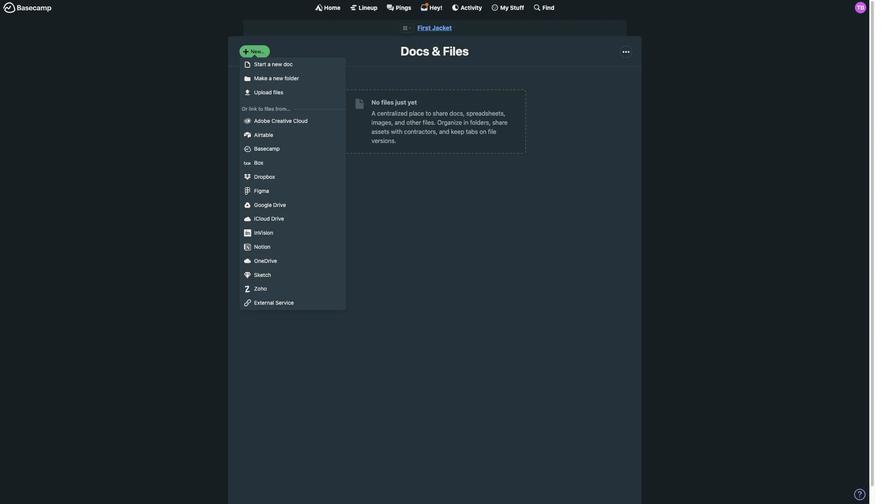 Task type: describe. For each thing, give the bounding box(es) containing it.
onedrive link
[[239, 254, 346, 268]]

home link
[[315, 4, 341, 11]]

icloud
[[254, 215, 270, 222]]

assets
[[372, 128, 390, 135]]

files for no
[[382, 99, 394, 106]]

images,
[[372, 119, 393, 126]]

notion
[[254, 243, 271, 250]]

spreadsheets,
[[467, 110, 506, 117]]

first jacket link
[[418, 24, 452, 31]]

with
[[391, 128, 403, 135]]

activity
[[461, 4, 482, 11]]

doc
[[284, 61, 293, 67]]

upload files
[[254, 89, 284, 95]]

stuff
[[510, 4, 525, 11]]

files for upload
[[273, 89, 284, 95]]

new…
[[251, 48, 265, 54]]

jacket
[[433, 24, 452, 31]]

first
[[418, 24, 431, 31]]

lineup link
[[350, 4, 378, 11]]

start a new doc
[[254, 61, 293, 67]]

basecamp
[[254, 145, 280, 152]]

switch accounts image
[[3, 2, 52, 14]]

upload
[[254, 89, 272, 95]]

onedrive
[[254, 257, 277, 264]]

find
[[543, 4, 555, 11]]

basecamp link
[[239, 142, 346, 156]]

just
[[396, 99, 407, 106]]

or link to files from…
[[242, 106, 291, 112]]

on
[[480, 128, 487, 135]]

airtable link
[[239, 128, 346, 142]]

google drive
[[254, 201, 286, 208]]

icloud drive link
[[239, 212, 346, 226]]

zoho
[[254, 285, 267, 292]]

new… button
[[239, 45, 270, 58]]

box link
[[239, 156, 346, 170]]

keep
[[451, 128, 465, 135]]

folder
[[285, 75, 299, 81]]

cloud
[[294, 117, 308, 124]]

creative
[[272, 117, 292, 124]]

pings
[[396, 4, 412, 11]]

hey!
[[430, 4, 443, 11]]

find button
[[534, 4, 555, 11]]

to inside the 'a centralized place to share docs, spreadsheets, images, and other files. organize in folders, share assets with contractors, and keep tabs on file versions.'
[[426, 110, 432, 117]]

drive for icloud drive
[[271, 215, 284, 222]]

yet
[[408, 99, 417, 106]]

invision link
[[239, 226, 346, 240]]

invision
[[254, 229, 273, 236]]

icloud drive
[[254, 215, 284, 222]]

sketch link
[[239, 268, 346, 282]]

drive for google drive
[[273, 201, 286, 208]]

sketch
[[254, 271, 271, 278]]

from…
[[276, 106, 291, 112]]

a centralized place to share docs, spreadsheets, images, and other files. organize in folders, share assets with contractors, and keep tabs on file versions.
[[372, 110, 508, 144]]

2 vertical spatial files
[[265, 106, 274, 112]]

a
[[372, 110, 376, 117]]



Task type: locate. For each thing, give the bounding box(es) containing it.
hey! button
[[421, 3, 443, 11]]

organize
[[438, 119, 462, 126]]

centralized
[[377, 110, 408, 117]]

lineup
[[359, 4, 378, 11]]

new
[[272, 61, 282, 67], [273, 75, 283, 81]]

a inside "link"
[[269, 75, 272, 81]]

files
[[273, 89, 284, 95], [382, 99, 394, 106], [265, 106, 274, 112]]

upload files link
[[239, 86, 346, 100]]

no files just yet
[[372, 99, 417, 106]]

start a new doc link
[[239, 58, 346, 72]]

share
[[433, 110, 448, 117], [493, 119, 508, 126]]

adobe
[[254, 117, 270, 124]]

figma
[[254, 187, 269, 194]]

pings button
[[387, 4, 412, 11]]

dropbox
[[254, 173, 275, 180]]

0 vertical spatial files
[[273, 89, 284, 95]]

new for doc
[[272, 61, 282, 67]]

a right start
[[268, 61, 271, 67]]

1 vertical spatial files
[[382, 99, 394, 106]]

0 vertical spatial new
[[272, 61, 282, 67]]

adobe creative cloud
[[254, 117, 308, 124]]

other
[[407, 119, 421, 126]]

a
[[268, 61, 271, 67], [269, 75, 272, 81]]

make a new folder link
[[239, 72, 346, 86]]

0 horizontal spatial share
[[433, 110, 448, 117]]

zoho link
[[239, 282, 346, 296]]

1 vertical spatial drive
[[271, 215, 284, 222]]

external
[[254, 299, 274, 306]]

share up the file
[[493, 119, 508, 126]]

make a new folder
[[254, 75, 299, 81]]

adobe creative cloud link
[[239, 114, 346, 128]]

main element
[[0, 0, 870, 15]]

1 vertical spatial and
[[439, 128, 450, 135]]

files down "make a new folder"
[[273, 89, 284, 95]]

1 vertical spatial share
[[493, 119, 508, 126]]

or
[[242, 106, 248, 112]]

files left from… at top left
[[265, 106, 274, 112]]

versions.
[[372, 137, 397, 144]]

notion link
[[239, 240, 346, 254]]

my
[[501, 4, 509, 11]]

and up with on the top left of the page
[[395, 119, 405, 126]]

a for start
[[268, 61, 271, 67]]

contractors,
[[404, 128, 438, 135]]

google drive link
[[239, 198, 346, 212]]

tabs
[[466, 128, 478, 135]]

docs
[[401, 44, 430, 58]]

0 vertical spatial share
[[433, 110, 448, 117]]

share up organize
[[433, 110, 448, 117]]

files right no
[[382, 99, 394, 106]]

my stuff
[[501, 4, 525, 11]]

1 vertical spatial a
[[269, 75, 272, 81]]

a for make
[[269, 75, 272, 81]]

files
[[443, 44, 469, 58]]

new left doc on the left
[[272, 61, 282, 67]]

external service
[[254, 299, 294, 306]]

docs & files
[[401, 44, 469, 58]]

figma link
[[239, 184, 346, 198]]

place
[[410, 110, 424, 117]]

file
[[488, 128, 497, 135]]

drive right icloud
[[271, 215, 284, 222]]

first jacket
[[418, 24, 452, 31]]

folders,
[[470, 119, 491, 126]]

no
[[372, 99, 380, 106]]

tyler black image
[[856, 2, 867, 13]]

activity link
[[452, 4, 482, 11]]

and
[[395, 119, 405, 126], [439, 128, 450, 135]]

1 vertical spatial new
[[273, 75, 283, 81]]

drive right google
[[273, 201, 286, 208]]

new left folder
[[273, 75, 283, 81]]

dropbox link
[[239, 170, 346, 184]]

my stuff button
[[492, 4, 525, 11]]

in
[[464, 119, 469, 126]]

to right link
[[259, 106, 263, 112]]

external service link
[[239, 296, 346, 310]]

0 horizontal spatial and
[[395, 119, 405, 126]]

start
[[254, 61, 266, 67]]

new inside make a new folder "link"
[[273, 75, 283, 81]]

google
[[254, 201, 272, 208]]

files.
[[423, 119, 436, 126]]

docs,
[[450, 110, 465, 117]]

0 horizontal spatial to
[[259, 106, 263, 112]]

to
[[259, 106, 263, 112], [426, 110, 432, 117]]

drive
[[273, 201, 286, 208], [271, 215, 284, 222]]

&
[[432, 44, 441, 58]]

box
[[254, 159, 264, 166]]

a right the 'make'
[[269, 75, 272, 81]]

to up 'files.' at the top left of page
[[426, 110, 432, 117]]

new for folder
[[273, 75, 283, 81]]

service
[[276, 299, 294, 306]]

and down organize
[[439, 128, 450, 135]]

home
[[324, 4, 341, 11]]

1 horizontal spatial to
[[426, 110, 432, 117]]

1 horizontal spatial and
[[439, 128, 450, 135]]

link
[[249, 106, 257, 112]]

new inside start a new doc link
[[272, 61, 282, 67]]

1 horizontal spatial share
[[493, 119, 508, 126]]

airtable
[[254, 131, 273, 138]]

0 vertical spatial a
[[268, 61, 271, 67]]

make
[[254, 75, 268, 81]]

0 vertical spatial and
[[395, 119, 405, 126]]

0 vertical spatial drive
[[273, 201, 286, 208]]



Task type: vqa. For each thing, say whether or not it's contained in the screenshot.
name this list… text box
no



